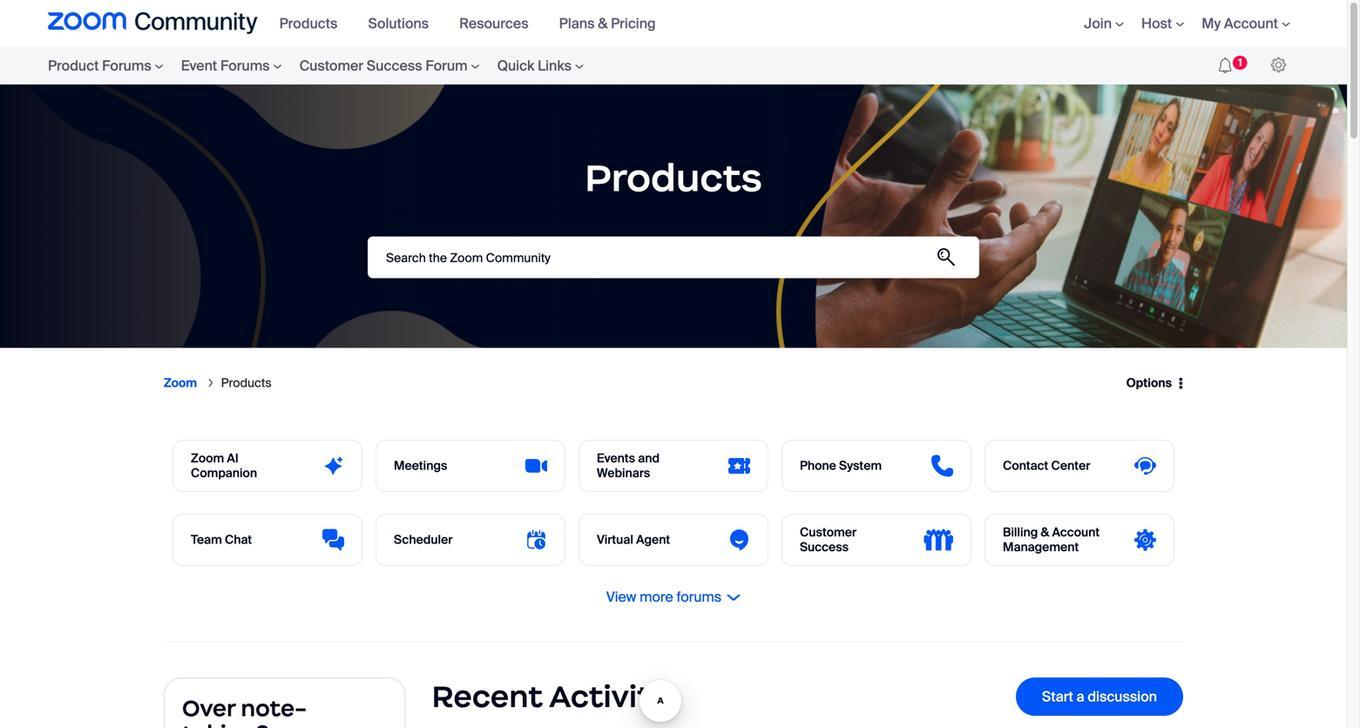 Task type: vqa. For each thing, say whether or not it's contained in the screenshot.
Success inside Customer Success
yes



Task type: describe. For each thing, give the bounding box(es) containing it.
events and webinars link
[[580, 441, 768, 492]]

forums for product forums
[[102, 57, 151, 75]]

meetings link
[[376, 441, 565, 492]]

companion
[[191, 465, 257, 482]]

phone system
[[800, 458, 882, 474]]

plans & pricing
[[559, 14, 656, 33]]

billing
[[1003, 525, 1038, 541]]

quick
[[497, 57, 535, 75]]

customer success
[[800, 525, 857, 556]]

my account link
[[1202, 14, 1291, 33]]

customer for customer success
[[800, 525, 857, 541]]

success for customer success
[[800, 539, 849, 556]]

events
[[597, 451, 635, 467]]

product
[[48, 57, 99, 75]]

event forums
[[181, 57, 270, 75]]

view
[[606, 588, 636, 607]]

ai
[[227, 451, 239, 467]]

event forums link
[[172, 47, 291, 85]]

pricing
[[611, 14, 656, 33]]

chat
[[225, 532, 252, 548]]

system
[[839, 458, 882, 474]]

join
[[1084, 14, 1112, 33]]

phone system link
[[783, 441, 971, 492]]

start a discussion
[[1042, 688, 1157, 706]]

virtual
[[597, 532, 633, 548]]

customer success forum
[[299, 57, 468, 75]]

zoom link
[[164, 375, 197, 391]]

solutions
[[368, 14, 429, 33]]

forums for event forums
[[220, 57, 270, 75]]

recent activity
[[432, 678, 671, 716]]

team chat link
[[173, 515, 362, 566]]

contact center
[[1003, 458, 1091, 474]]

account inside menu bar
[[1224, 14, 1279, 33]]

forums
[[677, 588, 722, 607]]

plans
[[559, 14, 595, 33]]

quick links link
[[489, 47, 593, 85]]

more
[[640, 588, 673, 607]]

activity
[[549, 678, 671, 716]]

events and webinars
[[597, 451, 660, 482]]

management
[[1003, 539, 1079, 556]]

menu bar containing products
[[271, 0, 678, 47]]

customer success link
[[783, 515, 971, 566]]

scheduler link
[[376, 515, 565, 566]]

host link
[[1142, 14, 1185, 33]]

recent
[[432, 678, 543, 716]]

1
[[1238, 56, 1242, 69]]

a
[[1077, 688, 1085, 706]]

view more forums button
[[601, 588, 746, 607]]

options button
[[1115, 366, 1184, 401]]

over note- taking?
[[182, 695, 307, 729]]

resources
[[459, 14, 529, 33]]

discussion
[[1088, 688, 1157, 706]]

products link
[[279, 14, 351, 33]]

phone
[[800, 458, 836, 474]]

community.title image
[[48, 12, 258, 35]]

agent
[[636, 532, 670, 548]]

virtual agent
[[597, 532, 670, 548]]

resources link
[[459, 14, 542, 33]]

zoom ai companion
[[191, 451, 257, 482]]

taking?
[[182, 720, 269, 729]]



Task type: locate. For each thing, give the bounding box(es) containing it.
zoom inside zoom ai companion
[[191, 451, 224, 467]]

2 horizontal spatial products
[[585, 154, 762, 202]]

1 vertical spatial zoom
[[191, 451, 224, 467]]

1 vertical spatial &
[[1041, 525, 1050, 541]]

forums down community.title image
[[102, 57, 151, 75]]

1 horizontal spatial &
[[1041, 525, 1050, 541]]

0 horizontal spatial products
[[221, 375, 272, 391]]

1 horizontal spatial forums
[[220, 57, 270, 75]]

1 horizontal spatial customer
[[800, 525, 857, 541]]

links
[[538, 57, 572, 75]]

2 vertical spatial products
[[221, 375, 272, 391]]

zoom
[[164, 375, 197, 391], [191, 451, 224, 467]]

customer for customer success forum
[[299, 57, 363, 75]]

0 vertical spatial &
[[598, 14, 608, 33]]

products up the search text field in the top of the page
[[585, 154, 762, 202]]

account right my
[[1224, 14, 1279, 33]]

0 horizontal spatial forums
[[102, 57, 151, 75]]

team chat
[[191, 532, 252, 548]]

0 vertical spatial success
[[367, 57, 422, 75]]

customer down phone
[[800, 525, 857, 541]]

scheduler
[[394, 532, 453, 548]]

0 vertical spatial account
[[1224, 14, 1279, 33]]

products right zoom link
[[221, 375, 272, 391]]

1 vertical spatial account
[[1052, 525, 1100, 541]]

terryturtle85 image
[[1272, 57, 1286, 73]]

account right billing
[[1052, 525, 1100, 541]]

success
[[367, 57, 422, 75], [800, 539, 849, 556]]

1 horizontal spatial products
[[279, 14, 338, 33]]

my account
[[1202, 14, 1279, 33]]

0 horizontal spatial &
[[598, 14, 608, 33]]

0 horizontal spatial account
[[1052, 525, 1100, 541]]

success inside customer success
[[800, 539, 849, 556]]

contact
[[1003, 458, 1049, 474]]

customer down products link in the top left of the page
[[299, 57, 363, 75]]

zoom inside list
[[164, 375, 197, 391]]

& for plans
[[598, 14, 608, 33]]

1 vertical spatial success
[[800, 539, 849, 556]]

over
[[182, 695, 236, 723]]

Search text field
[[368, 237, 980, 278]]

menu bar
[[271, 0, 678, 47], [1058, 0, 1299, 47], [13, 47, 628, 85]]

meetings
[[394, 458, 447, 474]]

0 vertical spatial products
[[279, 14, 338, 33]]

center
[[1051, 458, 1091, 474]]

start a discussion link
[[1016, 678, 1184, 717]]

0 vertical spatial zoom
[[164, 375, 197, 391]]

menu bar containing join
[[1058, 0, 1299, 47]]

1 horizontal spatial success
[[800, 539, 849, 556]]

and
[[638, 451, 660, 467]]

join link
[[1084, 14, 1124, 33]]

start
[[1042, 688, 1074, 706]]

0 vertical spatial customer
[[299, 57, 363, 75]]

zoom ai companion link
[[173, 441, 362, 492]]

product forums
[[48, 57, 151, 75]]

team
[[191, 532, 222, 548]]

1 horizontal spatial account
[[1224, 14, 1279, 33]]

view more forums
[[606, 588, 722, 607]]

note-
[[241, 695, 307, 723]]

& for billing
[[1041, 525, 1050, 541]]

quick links
[[497, 57, 572, 75]]

my
[[1202, 14, 1221, 33]]

solutions link
[[368, 14, 442, 33]]

event
[[181, 57, 217, 75]]

success for customer success forum
[[367, 57, 422, 75]]

&
[[598, 14, 608, 33], [1041, 525, 1050, 541]]

account
[[1224, 14, 1279, 33], [1052, 525, 1100, 541]]

1 vertical spatial customer
[[800, 525, 857, 541]]

menu bar containing product forums
[[13, 47, 628, 85]]

success down phone
[[800, 539, 849, 556]]

forums inside 'link'
[[220, 57, 270, 75]]

success down "solutions" on the left of the page
[[367, 57, 422, 75]]

customer inside menu bar
[[299, 57, 363, 75]]

2 forums from the left
[[220, 57, 270, 75]]

webinars
[[597, 465, 650, 482]]

billing & account management link
[[986, 515, 1174, 566]]

1 forums from the left
[[102, 57, 151, 75]]

plans & pricing link
[[559, 14, 669, 33]]

zoom for zoom ai companion
[[191, 451, 224, 467]]

products up customer success forum
[[279, 14, 338, 33]]

account inside billing & account management
[[1052, 525, 1100, 541]]

zoom for zoom link
[[164, 375, 197, 391]]

virtual agent link
[[580, 515, 768, 566]]

customer
[[299, 57, 363, 75], [800, 525, 857, 541]]

0 horizontal spatial customer
[[299, 57, 363, 75]]

list
[[164, 361, 1115, 405]]

None submit
[[926, 237, 967, 278]]

products
[[279, 14, 338, 33], [585, 154, 762, 202], [221, 375, 272, 391]]

options
[[1127, 375, 1172, 391]]

forums
[[102, 57, 151, 75], [220, 57, 270, 75]]

products inside menu bar
[[279, 14, 338, 33]]

product forums link
[[48, 47, 172, 85]]

host
[[1142, 14, 1172, 33]]

forums right event
[[220, 57, 270, 75]]

& inside billing & account management
[[1041, 525, 1050, 541]]

success inside "customer success forum" link
[[367, 57, 422, 75]]

forum
[[426, 57, 468, 75]]

billing & account management
[[1003, 525, 1100, 556]]

0 horizontal spatial success
[[367, 57, 422, 75]]

list containing zoom
[[164, 361, 1115, 405]]

customer success forum link
[[291, 47, 489, 85]]

1 vertical spatial products
[[585, 154, 762, 202]]

& right billing
[[1041, 525, 1050, 541]]

contact center link
[[986, 441, 1174, 492]]

& right 'plans'
[[598, 14, 608, 33]]



